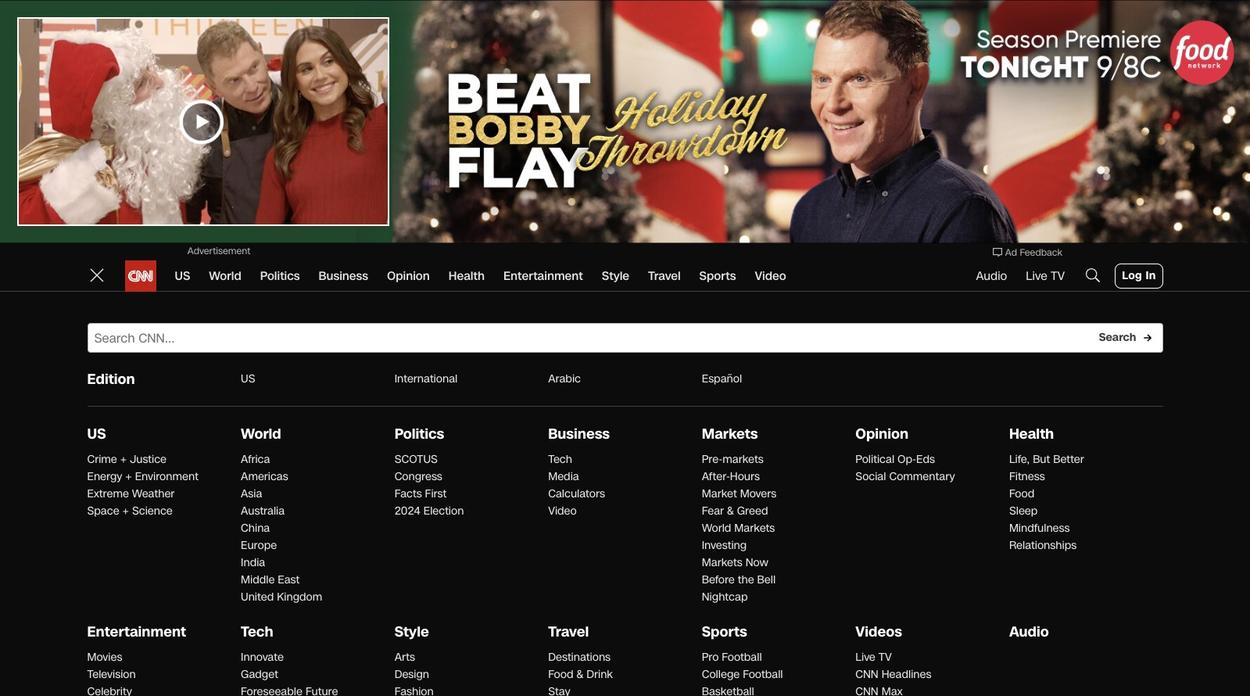 Task type: describe. For each thing, give the bounding box(es) containing it.
gaza inside the world is turning against israel's war in gaza – and many israelis don't understand why
[[744, 530, 782, 552]]

updates for live updates israel-hamas war
[[191, 317, 245, 335]]

after
[[785, 601, 814, 619]]

0 vertical spatial world link
[[209, 260, 241, 292]]

1 vertical spatial audio
[[983, 317, 1020, 335]]

search
[[1099, 330, 1137, 345]]

0 horizontal spatial israel-
[[252, 317, 288, 335]]

nightcap
[[702, 590, 748, 605]]

scotus inside politics scotus congress facts first 2024 election
[[395, 452, 438, 467]]

live updates
[[650, 584, 734, 602]]

2 vertical spatial us link
[[87, 424, 106, 444]]

watch the latest cnn headlines
[[907, 527, 1153, 549]]

sig video image
[[907, 670, 926, 686]]

arts link
[[395, 650, 415, 665]]

opinion for opinion political op-eds social commentary
[[856, 424, 909, 444]]

white house warns israel against reoccupying gaza link
[[650, 628, 888, 664]]

congress link
[[395, 469, 442, 484]]

trending chicago blackhawks
[[652, 317, 837, 335]]

loss
[[846, 673, 870, 691]]

pre-markets link
[[702, 452, 764, 467]]

gaza inside white house warns israel against reoccupying gaza
[[730, 646, 761, 664]]

international
[[395, 371, 458, 386]]

search icon image
[[1084, 266, 1103, 284]]

facts
[[395, 486, 422, 501]]

0 vertical spatial live tv link
[[1026, 268, 1065, 284]]

videos
[[856, 622, 902, 642]]

updates for live updates
[[681, 584, 734, 602]]

and
[[799, 530, 828, 552]]

1 horizontal spatial scotus
[[464, 317, 513, 335]]

show
[[734, 673, 767, 691]]

relationships link
[[1010, 538, 1077, 553]]

fear & greed link
[[702, 504, 768, 519]]

0 vertical spatial cnn
[[1039, 527, 1073, 549]]

calculators
[[548, 486, 605, 501]]

0 vertical spatial style link
[[602, 260, 630, 292]]

crime + justice link
[[87, 452, 167, 467]]

tel aviv, israel - november 4: families of kidnapped hostages join thousands of supporters in a protest to demand that israeli prime minister benjamin netanyahu secure the release of israeli hostages, at the family of hostages square outside the kirya (hakirya) on november 4, 2023 in tel aviv, israel. family members have erected tents and began sleeping in the square last night to reaffirm their commitment that the emergency government see them and bringing the hostages back should be the first priority. they have said they will stay there until every hostage is returned to israel. as israel's response to hamas's oct 7 attacks entered its fourth week, the israeli pm said the current war would be a long one and would amount to a "second war of independence." in the wake hamas's attacks that left 1,400 dead and 230 kidnapped, israel launched a sustained bombardment of the gaza strip and began a ground invasion to vanquish the militant group that governs the palestinian territory. (photo by dan kitwood/getty images) image
[[632, 360, 888, 504]]

facts first link
[[395, 486, 447, 501]]

ui arrow right thick image
[[1143, 333, 1152, 342]]

fitness
[[1010, 469, 1045, 484]]

1 vertical spatial sports link
[[702, 622, 747, 642]]

Search search field
[[87, 323, 1163, 353]]

tv for live tv
[[1051, 268, 1065, 284]]

us inside us crime + justice energy + environment extreme weather space + science
[[87, 424, 106, 444]]

1 horizontal spatial audio link
[[1010, 622, 1049, 642]]

2 vertical spatial +
[[122, 504, 129, 519]]

asia link
[[241, 486, 262, 501]]

1 horizontal spatial video
[[755, 268, 786, 284]]

in inside trump's day in court was a rude awakening
[[337, 361, 369, 411]]

us crime + justice energy + environment extreme weather space + science
[[87, 424, 199, 519]]

0 vertical spatial headlines
[[1078, 527, 1153, 549]]

1 vertical spatial business link
[[548, 424, 610, 444]]

intense
[[1043, 668, 1088, 686]]

see homeowner's intense shootout with armed intruders link
[[907, 668, 1163, 696]]

fear
[[702, 504, 724, 519]]

0 vertical spatial video link
[[755, 260, 786, 292]]

headlines inside live tv cnn headlines
[[882, 667, 932, 682]]

food inside the destinations food & drink
[[548, 667, 574, 682]]

politics for politics
[[260, 268, 300, 284]]

the down reoccupying
[[650, 690, 670, 696]]

2 horizontal spatial of
[[1052, 317, 1064, 335]]

pro
[[702, 650, 719, 665]]

space + science link
[[87, 504, 173, 519]]

why
[[829, 550, 861, 572]]

trump's
[[110, 361, 251, 411]]

hours
[[730, 469, 760, 484]]

1 horizontal spatial politics link
[[395, 424, 444, 444]]

feedback
[[1020, 246, 1063, 259]]

0 vertical spatial audio link
[[976, 268, 1008, 284]]

china link
[[241, 521, 270, 536]]

food & drink link
[[548, 667, 613, 682]]

holiday gift guides link
[[857, 317, 983, 335]]

business for business tech media calculators video
[[548, 424, 610, 444]]

blackhawks
[[768, 317, 837, 335]]

chicago
[[716, 317, 764, 335]]

hamas inside the these charts show the scale of loss in the israel-hamas war
[[712, 690, 754, 696]]

style for the leftmost style "link"
[[395, 622, 429, 642]]

audio for the topmost 'audio' link
[[976, 268, 1008, 284]]

1 vertical spatial live tv link
[[856, 650, 892, 665]]

war
[[1067, 317, 1090, 335]]

live tv
[[1026, 268, 1065, 284]]

0 horizontal spatial travel link
[[548, 622, 589, 642]]

& inside the destinations food & drink
[[577, 667, 584, 682]]

political
[[856, 452, 895, 467]]

0 vertical spatial football
[[722, 650, 762, 665]]

science
[[132, 504, 173, 519]]

1 vertical spatial +
[[125, 469, 132, 484]]

sleep
[[1010, 504, 1038, 519]]

intruders
[[980, 685, 1035, 696]]

against for israel
[[810, 628, 855, 646]]

1 vertical spatial world link
[[241, 424, 281, 444]]

videos link
[[856, 622, 902, 642]]

the world is turning against israel's war in gaza – and many israelis don't understand why
[[632, 510, 875, 572]]

0 horizontal spatial tech
[[241, 622, 273, 642]]

ad feedback
[[1006, 246, 1063, 259]]

0 vertical spatial entertainment
[[504, 268, 583, 284]]

see
[[929, 668, 952, 686]]

gift
[[903, 317, 921, 335]]

arts
[[395, 650, 415, 665]]

scotus second amendment link
[[464, 317, 652, 335]]

health life, but better fitness food sleep mindfulness relationships
[[1010, 424, 1085, 553]]

1 vertical spatial travel
[[548, 622, 589, 642]]

0 horizontal spatial style link
[[395, 622, 429, 642]]

opinion political op-eds social commentary
[[856, 424, 955, 484]]

war inside the these charts show the scale of loss in the israel-hamas war
[[758, 690, 781, 696]]

close menu icon image
[[87, 266, 106, 284]]

armed
[[937, 685, 976, 696]]

mindfulness link
[[1010, 521, 1070, 536]]

1 horizontal spatial tech link
[[548, 452, 572, 467]]

audio for 'audio' link to the right
[[1010, 622, 1049, 642]]

world inside markets pre-markets after-hours market movers fear & greed world markets investing markets now before the bell nightcap
[[702, 521, 732, 536]]

scotus link
[[395, 452, 438, 467]]

africa
[[241, 452, 270, 467]]

0 horizontal spatial business link
[[319, 260, 368, 292]]

against for turning
[[790, 510, 847, 531]]

set
[[1004, 631, 1022, 649]]

1 horizontal spatial us link
[[175, 260, 190, 292]]

second
[[516, 317, 559, 335]]

energy + environment link
[[87, 469, 199, 484]]

live updates israel-hamas war
[[161, 317, 353, 335]]

0 vertical spatial markets
[[702, 424, 758, 444]]

1 vertical spatial video link
[[548, 504, 577, 519]]

cnn inside live tv cnn headlines
[[856, 667, 879, 682]]

arabic link
[[548, 371, 581, 387]]

movies link
[[87, 650, 122, 665]]

2 horizontal spatial us link
[[241, 371, 255, 387]]

design
[[395, 667, 429, 682]]

college football link
[[702, 667, 783, 682]]

politics scotus congress facts first 2024 election
[[395, 424, 464, 519]]

scotus second amendment
[[464, 317, 633, 335]]

life,
[[1010, 452, 1030, 467]]

politics for politics scotus congress facts first 2024 election
[[395, 424, 444, 444]]

video inside business tech media calculators video
[[548, 504, 577, 519]]

the inside zac efron looks unrecognizable as a wrestler on the set of 'the iron claw'
[[980, 631, 1000, 649]]

zac efron looks unrecognizable as a wrestler on the set of 'the iron claw' link
[[907, 614, 1163, 649]]

0 horizontal spatial tech link
[[241, 622, 273, 642]]

in for these
[[874, 673, 885, 691]]

0 vertical spatial opinion link
[[387, 260, 430, 292]]

holiday gift guides
[[857, 317, 964, 335]]

2024 election link
[[395, 504, 464, 519]]

world
[[665, 510, 708, 531]]

sleep link
[[1010, 504, 1038, 519]]

drink
[[587, 667, 613, 682]]

health for health
[[449, 268, 485, 284]]

social
[[856, 469, 886, 484]]

live for live updates israel-hamas war
[[161, 317, 187, 335]]

1 vertical spatial football
[[743, 667, 783, 682]]

0 vertical spatial travel
[[648, 268, 681, 284]]

2 vertical spatial markets
[[702, 555, 743, 570]]

market
[[702, 486, 737, 501]]

shootout
[[1092, 668, 1146, 686]]

1 horizontal spatial health link
[[1010, 424, 1054, 444]]

looks
[[970, 614, 1002, 632]]

these charts show the scale of loss in the israel-hamas war link
[[650, 673, 888, 696]]



Task type: vqa. For each thing, say whether or not it's contained in the screenshot.
the leftmost US
yes



Task type: locate. For each thing, give the bounding box(es) containing it.
0 horizontal spatial opinion
[[387, 268, 430, 284]]

1 horizontal spatial israel-
[[674, 690, 712, 696]]

media link
[[548, 469, 579, 484]]

holiday
[[857, 317, 899, 335]]

video link down calculators link
[[548, 504, 577, 519]]

in inside the world is turning against israel's war in gaza – and many israelis don't understand why
[[725, 530, 739, 552]]

opinion link up election day
[[387, 260, 430, 292]]

the left scale
[[771, 673, 790, 691]]

middle
[[241, 572, 275, 587]]

destinations link
[[548, 650, 611, 665]]

style up amendment
[[602, 268, 630, 284]]

of right the tug
[[1052, 317, 1064, 335]]

mindfulness
[[1010, 521, 1070, 536]]

1 horizontal spatial business
[[548, 424, 610, 444]]

a inside zac efron looks unrecognizable as a wrestler on the set of 'the iron claw'
[[1122, 614, 1130, 632]]

audio tug of war
[[983, 317, 1090, 335]]

0 horizontal spatial business
[[319, 268, 368, 284]]

0 horizontal spatial scotus
[[395, 452, 438, 467]]

charts
[[691, 673, 730, 691]]

markets pre-markets after-hours market movers fear & greed world markets investing markets now before the bell nightcap
[[702, 424, 777, 605]]

israel down after
[[773, 628, 806, 646]]

entertainment link up scotus second amendment
[[504, 260, 583, 292]]

war inside the world is turning against israel's war in gaza – and many israelis don't understand why
[[691, 530, 720, 552]]

2 horizontal spatial us
[[241, 371, 255, 386]]

live up trump's
[[161, 317, 187, 335]]

0 horizontal spatial health link
[[449, 260, 485, 292]]

0 horizontal spatial in
[[337, 361, 369, 411]]

0 vertical spatial health
[[449, 268, 485, 284]]

opinion link
[[387, 260, 430, 292], [856, 424, 909, 444]]

entertainment up movies link
[[87, 622, 186, 642]]

food inside health life, but better fitness food sleep mindfulness relationships
[[1010, 486, 1035, 501]]

travel up "trending"
[[648, 268, 681, 284]]

0 horizontal spatial us link
[[87, 424, 106, 444]]

fitness link
[[1010, 469, 1045, 484]]

style for topmost style "link"
[[602, 268, 630, 284]]

us for "us" link to the right
[[241, 371, 255, 386]]

scotus up congress
[[395, 452, 438, 467]]

pause image
[[1023, 418, 1048, 443]]

& down the destinations link
[[577, 667, 584, 682]]

1 vertical spatial food
[[548, 667, 574, 682]]

0 vertical spatial tech
[[548, 452, 572, 467]]

1 vertical spatial travel link
[[548, 622, 589, 642]]

style up arts
[[395, 622, 429, 642]]

health up but
[[1010, 424, 1054, 444]]

headlines up with
[[882, 667, 932, 682]]

the
[[632, 510, 660, 531]]

0 horizontal spatial updates
[[191, 317, 245, 335]]

health inside health life, but better fitness food sleep mindfulness relationships
[[1010, 424, 1054, 444]]

live tv link down feedback
[[1026, 268, 1065, 284]]

0 vertical spatial us
[[175, 268, 190, 284]]

tech inside business tech media calculators video
[[548, 452, 572, 467]]

israel- down "college"
[[674, 690, 712, 696]]

a for zac efron looks unrecognizable as a wrestler on the set of 'the iron claw'
[[1122, 614, 1130, 632]]

against inside white house warns israel against reoccupying gaza
[[810, 628, 855, 646]]

0 vertical spatial &
[[727, 504, 734, 519]]

0 vertical spatial opinion
[[387, 268, 430, 284]]

election inside politics scotus congress facts first 2024 election
[[424, 504, 464, 519]]

in right day
[[337, 361, 369, 411]]

was
[[486, 361, 557, 411]]

in right loss
[[874, 673, 885, 691]]

1 vertical spatial health link
[[1010, 424, 1054, 444]]

0 vertical spatial election
[[373, 317, 419, 335]]

election left day
[[373, 317, 419, 335]]

us for the middle "us" link
[[175, 268, 190, 284]]

trump's day in court was a rude awakening link
[[87, 361, 613, 452]]

sports for the topmost sports 'link'
[[700, 268, 736, 284]]

india
[[241, 555, 265, 570]]

world for world africa americas asia australia china europe india middle east united kingdom
[[241, 424, 281, 444]]

1 horizontal spatial politics
[[395, 424, 444, 444]]

pro football link
[[702, 650, 762, 665]]

markets up pre-markets link
[[702, 424, 758, 444]]

the left latest
[[961, 527, 986, 549]]

world link up africa
[[241, 424, 281, 444]]

1 horizontal spatial hamas
[[712, 690, 754, 696]]

0 vertical spatial +
[[120, 452, 127, 467]]

1 vertical spatial politics
[[395, 424, 444, 444]]

don't
[[691, 550, 731, 572]]

war
[[332, 317, 353, 335], [691, 530, 720, 552], [818, 601, 841, 619], [758, 690, 781, 696]]

live tv link down videos
[[856, 650, 892, 665]]

tech up media
[[548, 452, 572, 467]]

0 horizontal spatial audio link
[[976, 268, 1008, 284]]

0 horizontal spatial entertainment
[[87, 622, 186, 642]]

style link up arts
[[395, 622, 429, 642]]

español
[[702, 371, 742, 386]]

of left loss
[[831, 673, 842, 691]]

0 horizontal spatial opinion link
[[387, 260, 430, 292]]

better
[[1054, 452, 1085, 467]]

2024
[[395, 504, 421, 519]]

1 vertical spatial opinion link
[[856, 424, 909, 444]]

health link up but
[[1010, 424, 1054, 444]]

israel- inside the these charts show the scale of loss in the israel-hamas war
[[674, 690, 712, 696]]

1 horizontal spatial style
[[602, 268, 630, 284]]

health up election day link
[[449, 268, 485, 284]]

israel- up day
[[252, 317, 288, 335]]

in inside the these charts show the scale of loss in the israel-hamas war
[[874, 673, 885, 691]]

0 vertical spatial of
[[1052, 317, 1064, 335]]

politics
[[260, 268, 300, 284], [395, 424, 444, 444]]

sports link up pro football link
[[702, 622, 747, 642]]

world up live updates israel-hamas war
[[209, 268, 241, 284]]

0 vertical spatial entertainment link
[[504, 260, 583, 292]]

0 vertical spatial against
[[790, 510, 847, 531]]

+ down crime + justice link
[[125, 469, 132, 484]]

1 horizontal spatial entertainment link
[[504, 260, 583, 292]]

1 vertical spatial entertainment
[[87, 622, 186, 642]]

gaza up now
[[744, 530, 782, 552]]

turning
[[731, 510, 786, 531]]

relationships
[[1010, 538, 1077, 553]]

sports up pro football link
[[702, 622, 747, 642]]

the inside markets pre-markets after-hours market movers fear & greed world markets investing markets now before the bell nightcap
[[738, 572, 754, 587]]

war inside 'netanyahu: israel will control gaza security after war ends'
[[818, 601, 841, 619]]

a for trump's day in court was a rude awakening
[[569, 361, 590, 411]]

pre-
[[702, 452, 723, 467]]

1 vertical spatial israel-
[[674, 690, 712, 696]]

Search text field
[[87, 323, 1163, 353]]

reoccupying
[[650, 646, 726, 664]]

& right 'is'
[[727, 504, 734, 519]]

sports for sports 'link' to the bottom
[[702, 622, 747, 642]]

travel link up the destinations link
[[548, 622, 589, 642]]

israel left will
[[816, 584, 849, 602]]

international link
[[395, 371, 458, 387]]

college
[[702, 667, 740, 682]]

sports
[[700, 268, 736, 284], [702, 622, 747, 642]]

live for live tv cnn headlines
[[856, 650, 876, 665]]

0 vertical spatial travel link
[[648, 260, 681, 292]]

1 vertical spatial updates
[[681, 584, 734, 602]]

the down 'markets now' link
[[738, 572, 754, 587]]

space
[[87, 504, 119, 519]]

after-hours link
[[702, 469, 760, 484]]

1 vertical spatial against
[[810, 628, 855, 646]]

opinion up political
[[856, 424, 909, 444]]

markets down investing link
[[702, 555, 743, 570]]

business tech media calculators video
[[548, 424, 610, 519]]

1 vertical spatial entertainment link
[[87, 622, 186, 642]]

justice
[[130, 452, 167, 467]]

food down the destinations link
[[548, 667, 574, 682]]

netanyahu:
[[743, 584, 812, 602]]

iron
[[1073, 631, 1096, 649]]

1 horizontal spatial in
[[725, 530, 739, 552]]

2 horizontal spatial in
[[874, 673, 885, 691]]

politics inside politics scotus congress facts first 2024 election
[[395, 424, 444, 444]]

health link up election day link
[[449, 260, 485, 292]]

kingdom
[[277, 590, 322, 605]]

live down israelis
[[650, 584, 676, 602]]

health link
[[449, 260, 485, 292], [1010, 424, 1054, 444]]

zac
[[907, 614, 930, 632]]

claw'
[[1100, 631, 1135, 649]]

entertainment
[[504, 268, 583, 284], [87, 622, 186, 642]]

sports link up chicago
[[700, 260, 736, 292]]

world link up live updates israel-hamas war
[[209, 260, 241, 292]]

1 horizontal spatial israel
[[816, 584, 849, 602]]

health for health life, but better fitness food sleep mindfulness relationships
[[1010, 424, 1054, 444]]

& inside markets pre-markets after-hours market movers fear & greed world markets investing markets now before the bell nightcap
[[727, 504, 734, 519]]

opinion for opinion
[[387, 268, 430, 284]]

opinion up election day
[[387, 268, 430, 284]]

a right as
[[1122, 614, 1130, 632]]

1 horizontal spatial travel link
[[648, 260, 681, 292]]

0 vertical spatial a
[[569, 361, 590, 411]]

style
[[602, 268, 630, 284], [395, 622, 429, 642]]

in for the
[[725, 530, 739, 552]]

gaza up college football link
[[730, 646, 761, 664]]

live inside live tv cnn headlines
[[856, 650, 876, 665]]

tv inside live tv cnn headlines
[[879, 650, 892, 665]]

innovate gadget
[[241, 650, 284, 682]]

china
[[241, 521, 270, 536]]

audio
[[976, 268, 1008, 284], [983, 317, 1020, 335], [1010, 622, 1049, 642]]

updates down don't
[[681, 584, 734, 602]]

markets
[[702, 424, 758, 444], [735, 521, 775, 536], [702, 555, 743, 570]]

0 horizontal spatial politics link
[[260, 260, 300, 292]]

hamas down college football link
[[712, 690, 754, 696]]

before
[[702, 572, 735, 587]]

0 horizontal spatial style
[[395, 622, 429, 642]]

election down first
[[424, 504, 464, 519]]

after-
[[702, 469, 730, 484]]

0 vertical spatial style
[[602, 268, 630, 284]]

world down fear
[[702, 521, 732, 536]]

a right was
[[569, 361, 590, 411]]

0 horizontal spatial food
[[548, 667, 574, 682]]

live down the ad feedback
[[1026, 268, 1048, 284]]

opinion
[[387, 268, 430, 284], [856, 424, 909, 444]]

israel inside 'netanyahu: israel will control gaza security after war ends'
[[816, 584, 849, 602]]

the world is turning against israel's war in gaza – and many israelis don't understand why link
[[632, 510, 888, 572]]

in up 'markets now' link
[[725, 530, 739, 552]]

investing link
[[702, 538, 747, 553]]

updates up trump's
[[191, 317, 245, 335]]

search button
[[1095, 325, 1163, 350]]

1 vertical spatial opinion
[[856, 424, 909, 444]]

travel link up "trending"
[[648, 260, 681, 292]]

americas link
[[241, 469, 288, 484]]

united
[[241, 590, 274, 605]]

travel link
[[648, 260, 681, 292], [548, 622, 589, 642]]

politics link up scotus link
[[395, 424, 444, 444]]

travel up the destinations link
[[548, 622, 589, 642]]

gaza inside 'netanyahu: israel will control gaza security after war ends'
[[697, 601, 728, 619]]

tv up cnn headlines link
[[879, 650, 892, 665]]

0 vertical spatial business link
[[319, 260, 368, 292]]

movies television
[[87, 650, 136, 682]]

1 vertical spatial election
[[424, 504, 464, 519]]

of right set
[[1026, 631, 1038, 649]]

world up africa
[[241, 424, 281, 444]]

2 vertical spatial in
[[874, 673, 885, 691]]

life, but better link
[[1010, 452, 1085, 467]]

of inside the these charts show the scale of loss in the israel-hamas war
[[831, 673, 842, 691]]

amendment
[[563, 317, 633, 335]]

business for business
[[319, 268, 368, 284]]

the right on
[[980, 631, 1000, 649]]

1 horizontal spatial updates
[[681, 584, 734, 602]]

tech link
[[548, 452, 572, 467], [241, 622, 273, 642]]

tv
[[1051, 268, 1065, 284], [879, 650, 892, 665]]

world
[[209, 268, 241, 284], [241, 424, 281, 444], [702, 521, 732, 536]]

former us president donald trump prepares to testify during his trial at new york state supreme court in new york, on november 6, 2023. the 77-year-old once and potentially future president is expected to testify at his civil trial in which he stands accused of fraudulently inflating those famous assets to advance his real estate empire. (photo by brendan mcdermid / pool / afp) (photo by brendan mcdermid/pool/afp via getty images) image
[[87, 460, 613, 696]]

1 vertical spatial sports
[[702, 622, 747, 642]]

tech link up media
[[548, 452, 572, 467]]

a inside trump's day in court was a rude awakening
[[569, 361, 590, 411]]

australia
[[241, 504, 285, 519]]

rude
[[209, 402, 289, 452]]

entertainment up scotus second amendment
[[504, 268, 583, 284]]

but
[[1033, 452, 1051, 467]]

innovate
[[241, 650, 284, 665]]

op-
[[898, 452, 917, 467]]

0 horizontal spatial live tv link
[[856, 650, 892, 665]]

1 horizontal spatial entertainment
[[504, 268, 583, 284]]

0 vertical spatial politics link
[[260, 260, 300, 292]]

0 horizontal spatial video link
[[548, 504, 577, 519]]

awakening
[[300, 402, 491, 452]]

1 horizontal spatial a
[[1122, 614, 1130, 632]]

0 vertical spatial politics
[[260, 268, 300, 284]]

politics up scotus link
[[395, 424, 444, 444]]

scotus left second
[[464, 317, 513, 335]]

arts design
[[395, 650, 429, 682]]

1 horizontal spatial video link
[[755, 260, 786, 292]]

0 horizontal spatial video
[[548, 504, 577, 519]]

0 vertical spatial us link
[[175, 260, 190, 292]]

markets down greed
[[735, 521, 775, 536]]

opinion inside opinion political op-eds social commentary
[[856, 424, 909, 444]]

against inside the world is turning against israel's war in gaza – and many israelis don't understand why
[[790, 510, 847, 531]]

2 vertical spatial audio
[[1010, 622, 1049, 642]]

weather
[[132, 486, 175, 501]]

1 vertical spatial us
[[241, 371, 255, 386]]

video player region
[[907, 360, 1163, 504]]

1 horizontal spatial tv
[[1051, 268, 1065, 284]]

1 vertical spatial of
[[1026, 631, 1038, 649]]

travel
[[648, 268, 681, 284], [548, 622, 589, 642]]

+ right 'crime'
[[120, 452, 127, 467]]

0 horizontal spatial hamas
[[288, 317, 328, 335]]

guides
[[925, 317, 964, 335]]

unrecognizable
[[1006, 614, 1100, 632]]

log
[[1122, 268, 1143, 283]]

of inside zac efron looks unrecognizable as a wrestler on the set of 'the iron claw'
[[1026, 631, 1038, 649]]

0 vertical spatial israel-
[[252, 317, 288, 335]]

0 vertical spatial sports link
[[700, 260, 736, 292]]

politics up live updates israel-hamas war
[[260, 268, 300, 284]]

1 vertical spatial audio link
[[1010, 622, 1049, 642]]

markets link
[[702, 424, 758, 444]]

0 horizontal spatial health
[[449, 268, 485, 284]]

live for live updates
[[650, 584, 676, 602]]

1 horizontal spatial live tv link
[[1026, 268, 1065, 284]]

+ down extreme weather "link"
[[122, 504, 129, 519]]

entertainment link up movies link
[[87, 622, 186, 642]]

tv for live tv cnn headlines
[[879, 650, 892, 665]]

tv down feedback
[[1051, 268, 1065, 284]]

extreme weather link
[[87, 486, 175, 501]]

0 vertical spatial video
[[755, 268, 786, 284]]

1 vertical spatial hamas
[[712, 690, 754, 696]]

scale
[[794, 673, 827, 691]]

extreme
[[87, 486, 129, 501]]

1 vertical spatial markets
[[735, 521, 775, 536]]

many
[[833, 530, 875, 552]]

against down ends
[[810, 628, 855, 646]]

live for live tv
[[1026, 268, 1048, 284]]

hamas up day
[[288, 317, 328, 335]]

video down calculators link
[[548, 504, 577, 519]]

1 vertical spatial gaza
[[697, 601, 728, 619]]

israel inside white house warns israel against reoccupying gaza
[[773, 628, 806, 646]]

0 vertical spatial in
[[337, 361, 369, 411]]

tech link up the innovate
[[241, 622, 273, 642]]

progress bar slider
[[907, 502, 1163, 504]]

against up why on the bottom of page
[[790, 510, 847, 531]]

greed
[[737, 504, 768, 519]]

1 vertical spatial cnn
[[856, 667, 879, 682]]

television link
[[87, 667, 136, 682]]

with
[[907, 685, 933, 696]]

food up progress bar "slider"
[[1010, 486, 1035, 501]]

video link up trending chicago blackhawks
[[755, 260, 786, 292]]

1 vertical spatial a
[[1122, 614, 1130, 632]]

0 horizontal spatial tv
[[879, 650, 892, 665]]

headlines
[[1078, 527, 1153, 549], [882, 667, 932, 682]]

video
[[755, 268, 786, 284], [548, 504, 577, 519]]

1 vertical spatial &
[[577, 667, 584, 682]]

asia
[[241, 486, 262, 501]]

congress
[[395, 469, 442, 484]]

0 horizontal spatial entertainment link
[[87, 622, 186, 642]]

live up loss
[[856, 650, 876, 665]]

ad
[[1006, 246, 1017, 259]]

white
[[650, 628, 686, 646]]

style link up amendment
[[602, 260, 630, 292]]

sports up chicago
[[700, 268, 736, 284]]

gaza up house
[[697, 601, 728, 619]]

headlines right relationships link
[[1078, 527, 1153, 549]]

1 vertical spatial business
[[548, 424, 610, 444]]

1 vertical spatial video
[[548, 504, 577, 519]]

opinion link up political
[[856, 424, 909, 444]]

tech up the innovate
[[241, 622, 273, 642]]

video up trending chicago blackhawks
[[755, 268, 786, 284]]

world inside world africa americas asia australia china europe india middle east united kingdom
[[241, 424, 281, 444]]

politics link up live updates israel-hamas war
[[260, 260, 300, 292]]

world for world
[[209, 268, 241, 284]]

europe
[[241, 538, 277, 553]]

0 horizontal spatial election
[[373, 317, 419, 335]]



